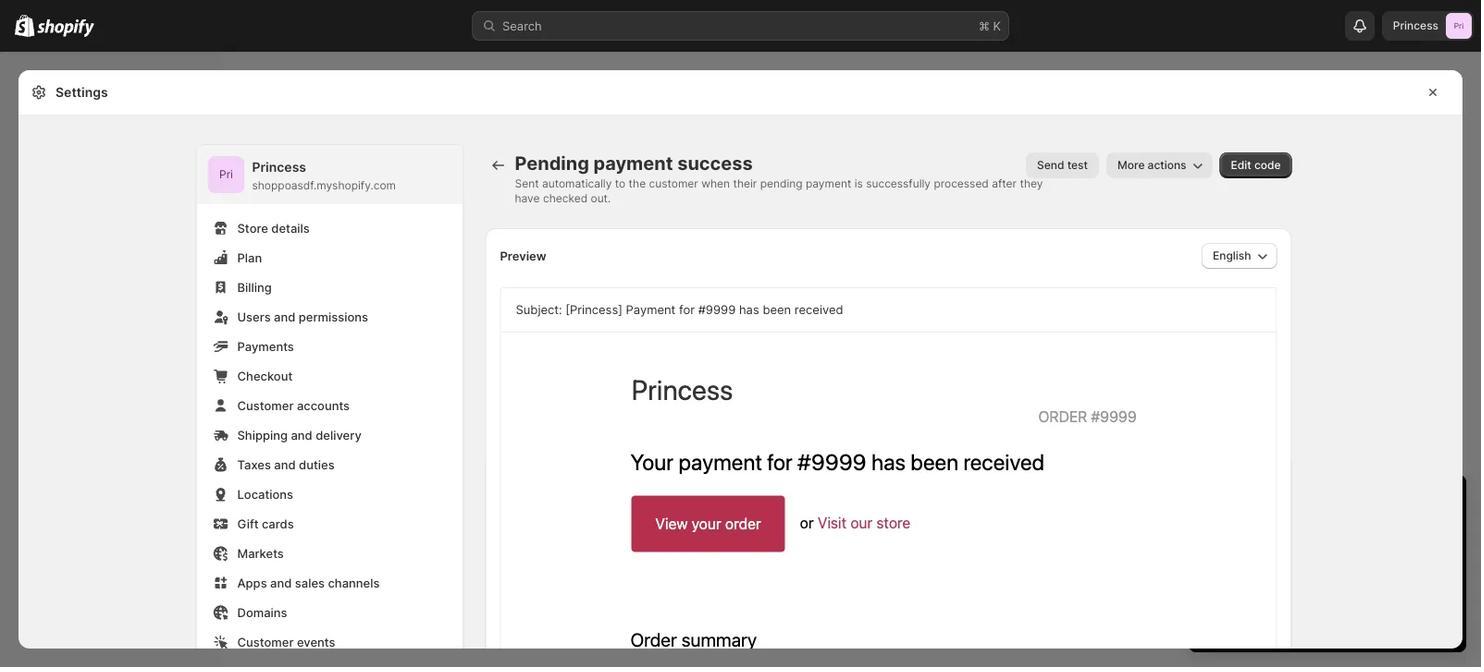 Task type: vqa. For each thing, say whether or not it's contained in the screenshot.
bottom "store"
yes



Task type: describe. For each thing, give the bounding box(es) containing it.
customer for customer events
[[237, 636, 294, 650]]

trial
[[1356, 492, 1389, 514]]

apps and sales channels
[[237, 576, 380, 591]]

customer accounts
[[237, 399, 350, 413]]

gift
[[237, 517, 259, 531]]

to inside pending payment success sent automatically to the customer when their pending payment is successfully processed after they have checked out.
[[615, 177, 625, 191]]

0 horizontal spatial payment
[[593, 152, 673, 175]]

subject:
[[516, 303, 562, 317]]

channels inside button
[[50, 321, 99, 334]]

princess for princess
[[1393, 19, 1438, 32]]

home link
[[11, 67, 211, 93]]

shopify image
[[15, 14, 34, 37]]

actions
[[1148, 159, 1186, 172]]

a
[[1264, 525, 1271, 540]]

cards
[[262, 517, 294, 531]]

in
[[1292, 492, 1307, 514]]

they
[[1020, 177, 1043, 191]]

received
[[794, 303, 843, 317]]

accounts
[[297, 399, 350, 413]]

store inside to customize your online store and add bonus features
[[1259, 581, 1288, 595]]

shoppoasdf.myshopify.com
[[252, 179, 396, 192]]

processed
[[934, 177, 989, 191]]

payments link
[[208, 334, 452, 360]]

english
[[1213, 249, 1251, 263]]

edit code
[[1231, 159, 1281, 172]]

first 3 months for $1/month
[[1222, 544, 1378, 558]]

customer for customer accounts
[[237, 399, 294, 413]]

users
[[237, 310, 271, 324]]

and for users and permissions
[[274, 310, 295, 324]]

users and permissions
[[237, 310, 368, 324]]

customer
[[649, 177, 698, 191]]

edit
[[1231, 159, 1251, 172]]

princess image inside shop settings menu element
[[208, 156, 245, 193]]

your inside dropdown button
[[1312, 492, 1351, 514]]

store details
[[237, 221, 310, 235]]

add
[[1316, 581, 1338, 595]]

more
[[1117, 159, 1145, 172]]

day
[[1221, 492, 1253, 514]]

been
[[763, 303, 791, 317]]

#9999
[[698, 303, 736, 317]]

and for taxes and duties
[[274, 458, 296, 472]]

$50 app store credit
[[1222, 562, 1338, 577]]

[princess]
[[565, 303, 622, 317]]

shipping and delivery
[[237, 428, 361, 443]]

success
[[677, 152, 753, 175]]

shop settings menu element
[[197, 145, 463, 668]]

pending payment success sent automatically to the customer when their pending payment is successfully processed after they have checked out.
[[515, 152, 1043, 205]]

your inside 'link'
[[1316, 615, 1339, 628]]

pick your plan link
[[1207, 609, 1448, 635]]

apps for apps
[[19, 387, 47, 401]]

locations link
[[208, 482, 452, 508]]

for for #9999
[[679, 303, 695, 317]]

left
[[1258, 492, 1287, 514]]

locations
[[237, 488, 293, 502]]

test
[[1067, 159, 1088, 172]]

checkout link
[[208, 364, 452, 389]]

gift cards link
[[208, 512, 452, 537]]

$1/month
[[1324, 544, 1378, 558]]

pick your plan
[[1290, 615, 1365, 628]]

duties
[[299, 458, 335, 472]]

$50 app store credit link
[[1222, 562, 1338, 577]]

switch to a paid plan and get:
[[1207, 525, 1376, 540]]

plan
[[237, 251, 262, 265]]

online
[[1222, 581, 1256, 595]]

pick
[[1290, 615, 1313, 628]]

events
[[297, 636, 335, 650]]

domains
[[237, 606, 287, 620]]

out.
[[591, 192, 611, 205]]

billing link
[[208, 275, 452, 301]]

paid
[[1274, 525, 1298, 540]]

1 day left in your trial button
[[1189, 475, 1466, 514]]

k
[[993, 19, 1001, 33]]

and for apps and sales channels
[[270, 576, 292, 591]]

checkout
[[237, 369, 293, 383]]

sales
[[19, 321, 48, 334]]

the
[[629, 177, 646, 191]]

more actions
[[1117, 159, 1186, 172]]

sales channels button
[[11, 315, 211, 340]]

months
[[1259, 544, 1301, 558]]



Task type: locate. For each thing, give the bounding box(es) containing it.
code
[[1254, 159, 1281, 172]]

has
[[739, 303, 759, 317]]

0 horizontal spatial channels
[[50, 321, 99, 334]]

users and permissions link
[[208, 304, 452, 330]]

plan down bonus
[[1342, 615, 1365, 628]]

princess image
[[1446, 13, 1472, 39], [208, 156, 245, 193]]

for
[[679, 303, 695, 317], [1305, 544, 1320, 558]]

english button
[[1202, 243, 1277, 269]]

customer
[[237, 399, 294, 413], [237, 636, 294, 650]]

0 horizontal spatial princess
[[252, 160, 306, 175]]

1 vertical spatial princess image
[[208, 156, 245, 193]]

shipping
[[237, 428, 288, 443]]

channels right 'sales'
[[50, 321, 99, 334]]

your inside to customize your online store and add bonus features
[[1418, 562, 1443, 577]]

2 horizontal spatial to
[[1341, 562, 1353, 577]]

and inside 'link'
[[270, 576, 292, 591]]

markets link
[[208, 541, 452, 567]]

1 vertical spatial channels
[[328, 576, 380, 591]]

1 horizontal spatial apps
[[237, 576, 267, 591]]

1 horizontal spatial plan
[[1342, 615, 1365, 628]]

1 day left in your trial element
[[1189, 524, 1466, 653]]

pending
[[515, 152, 589, 175]]

0 vertical spatial to
[[615, 177, 625, 191]]

for for $1/month
[[1305, 544, 1320, 558]]

pending
[[760, 177, 803, 191]]

1 vertical spatial for
[[1305, 544, 1320, 558]]

0 vertical spatial for
[[679, 303, 695, 317]]

apps down 'sales'
[[19, 387, 47, 401]]

princess inside princess shoppoasdf.myshopify.com
[[252, 160, 306, 175]]

and down 'customer accounts'
[[291, 428, 312, 443]]

plan up 'first 3 months for $1/month'
[[1302, 525, 1326, 540]]

store details link
[[208, 216, 452, 241]]

0 horizontal spatial apps
[[19, 387, 47, 401]]

delivery
[[316, 428, 361, 443]]

0 vertical spatial payment
[[593, 152, 673, 175]]

1 horizontal spatial princess
[[1393, 19, 1438, 32]]

when
[[701, 177, 730, 191]]

1 vertical spatial apps
[[237, 576, 267, 591]]

bonus
[[1342, 581, 1376, 595]]

shopify image
[[37, 19, 95, 37]]

customer accounts link
[[208, 393, 452, 419]]

1 vertical spatial payment
[[806, 177, 851, 191]]

domains link
[[208, 600, 452, 626]]

customer events link
[[208, 630, 452, 656]]

for left #9999
[[679, 303, 695, 317]]

pri button
[[208, 156, 245, 193]]

first
[[1222, 544, 1244, 558]]

gift cards
[[237, 517, 294, 531]]

permissions
[[299, 310, 368, 324]]

and left the sales
[[270, 576, 292, 591]]

0 horizontal spatial to
[[615, 177, 625, 191]]

billing
[[237, 280, 272, 295]]

1 horizontal spatial payment
[[806, 177, 851, 191]]

to left the a
[[1249, 525, 1260, 540]]

to left the 'the'
[[615, 177, 625, 191]]

sent
[[515, 177, 539, 191]]

and right taxes
[[274, 458, 296, 472]]

1 horizontal spatial to
[[1249, 525, 1260, 540]]

store down $50 app store credit
[[1259, 581, 1288, 595]]

channels inside 'link'
[[328, 576, 380, 591]]

customer events
[[237, 636, 335, 650]]

shipping and delivery link
[[208, 423, 452, 449]]

0 vertical spatial princess
[[1393, 19, 1438, 32]]

to down $1/month
[[1341, 562, 1353, 577]]

and
[[274, 310, 295, 324], [291, 428, 312, 443], [274, 458, 296, 472], [1329, 525, 1350, 540], [270, 576, 292, 591], [1292, 581, 1313, 595]]

more actions button
[[1106, 153, 1212, 179]]

to customize your online store and add bonus features
[[1222, 562, 1443, 595]]

0 vertical spatial plan
[[1302, 525, 1326, 540]]

1 customer from the top
[[237, 399, 294, 413]]

apps down markets
[[237, 576, 267, 591]]

apps inside 'link'
[[237, 576, 267, 591]]

and for shipping and delivery
[[291, 428, 312, 443]]

your
[[1312, 492, 1351, 514], [1418, 562, 1443, 577], [1316, 615, 1339, 628]]

payment left is
[[806, 177, 851, 191]]

sales
[[295, 576, 325, 591]]

1 horizontal spatial princess image
[[1446, 13, 1472, 39]]

for inside settings dialog
[[679, 303, 695, 317]]

settings
[[56, 85, 108, 100]]

⌘
[[979, 19, 990, 33]]

0 vertical spatial customer
[[237, 399, 294, 413]]

and up $1/month
[[1329, 525, 1350, 540]]

switch
[[1207, 525, 1246, 540]]

2 vertical spatial to
[[1341, 562, 1353, 577]]

3
[[1248, 544, 1255, 558]]

1 vertical spatial princess
[[252, 160, 306, 175]]

0 horizontal spatial for
[[679, 303, 695, 317]]

their
[[733, 177, 757, 191]]

store down months
[[1273, 562, 1302, 577]]

plan link
[[208, 245, 452, 271]]

payments
[[237, 339, 294, 354]]

successfully
[[866, 177, 931, 191]]

1 vertical spatial plan
[[1342, 615, 1365, 628]]

apps inside button
[[19, 387, 47, 401]]

plan inside 'link'
[[1342, 615, 1365, 628]]

store
[[1273, 562, 1302, 577], [1259, 581, 1288, 595]]

1 vertical spatial to
[[1249, 525, 1260, 540]]

credit
[[1305, 562, 1338, 577]]

0 vertical spatial your
[[1312, 492, 1351, 514]]

apps and sales channels link
[[208, 571, 452, 597]]

payment
[[626, 303, 676, 317]]

customer down checkout
[[237, 399, 294, 413]]

channels
[[50, 321, 99, 334], [328, 576, 380, 591]]

markets
[[237, 547, 284, 561]]

apps for apps and sales channels
[[237, 576, 267, 591]]

1 horizontal spatial for
[[1305, 544, 1320, 558]]

0 vertical spatial apps
[[19, 387, 47, 401]]

customize
[[1356, 562, 1414, 577]]

channels down markets link
[[328, 576, 380, 591]]

for inside 1 day left in your trial element
[[1305, 544, 1320, 558]]

after
[[992, 177, 1017, 191]]

customer down domains at the left of the page
[[237, 636, 294, 650]]

features
[[1380, 581, 1427, 595]]

1 horizontal spatial channels
[[328, 576, 380, 591]]

payment up the 'the'
[[593, 152, 673, 175]]

send test button
[[1026, 153, 1099, 179]]

have
[[515, 192, 540, 205]]

subject: [princess] payment for #9999 has been received
[[516, 303, 843, 317]]

princess
[[1393, 19, 1438, 32], [252, 160, 306, 175]]

app
[[1248, 562, 1269, 577]]

0 vertical spatial channels
[[50, 321, 99, 334]]

checked
[[543, 192, 587, 205]]

1
[[1207, 492, 1216, 514]]

taxes
[[237, 458, 271, 472]]

to inside to customize your online store and add bonus features
[[1341, 562, 1353, 577]]

plan
[[1302, 525, 1326, 540], [1342, 615, 1365, 628]]

edit code button
[[1220, 153, 1292, 179]]

0 horizontal spatial princess image
[[208, 156, 245, 193]]

your up features in the right of the page
[[1418, 562, 1443, 577]]

and left add
[[1292, 581, 1313, 595]]

2 customer from the top
[[237, 636, 294, 650]]

for up the "credit" at bottom right
[[1305, 544, 1320, 558]]

1 vertical spatial store
[[1259, 581, 1288, 595]]

home
[[44, 72, 78, 86]]

sales channels
[[19, 321, 99, 334]]

and inside to customize your online store and add bonus features
[[1292, 581, 1313, 595]]

taxes and duties
[[237, 458, 335, 472]]

settings dialog
[[19, 70, 1463, 668]]

princess for princess shoppoasdf.myshopify.com
[[252, 160, 306, 175]]

1 vertical spatial your
[[1418, 562, 1443, 577]]

your right pick
[[1316, 615, 1339, 628]]

your right in
[[1312, 492, 1351, 514]]

search
[[502, 19, 542, 33]]

and right users
[[274, 310, 295, 324]]

taxes and duties link
[[208, 452, 452, 478]]

is
[[854, 177, 863, 191]]

0 horizontal spatial plan
[[1302, 525, 1326, 540]]

preview
[[500, 249, 546, 263]]

0 vertical spatial store
[[1273, 562, 1302, 577]]

apps
[[19, 387, 47, 401], [237, 576, 267, 591]]

2 vertical spatial your
[[1316, 615, 1339, 628]]

0 vertical spatial princess image
[[1446, 13, 1472, 39]]

1 vertical spatial customer
[[237, 636, 294, 650]]

apps button
[[11, 381, 211, 407]]

get:
[[1354, 525, 1376, 540]]

send test
[[1037, 159, 1088, 172]]

⌘ k
[[979, 19, 1001, 33]]



